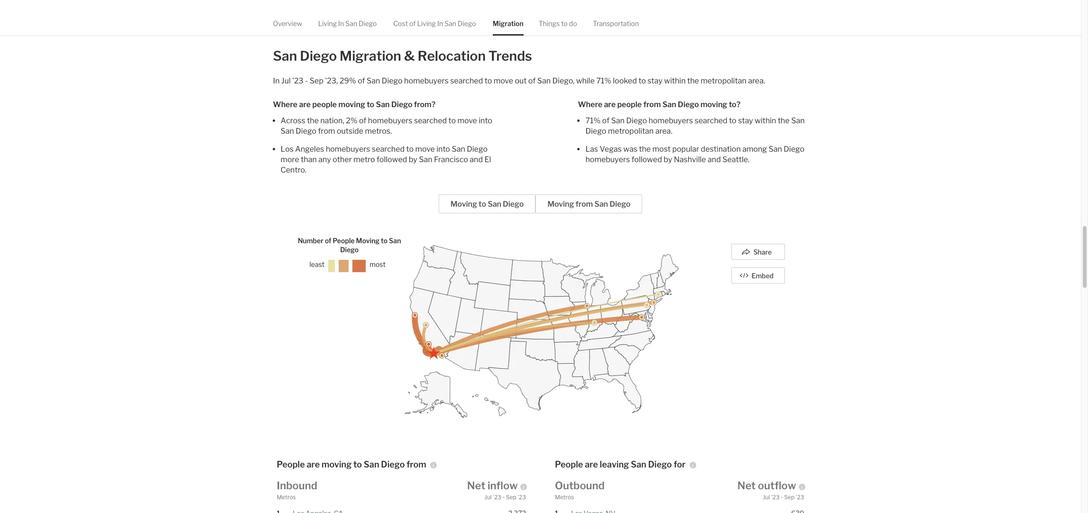 Task type: vqa. For each thing, say whether or not it's contained in the screenshot.
Open House option
no



Task type: locate. For each thing, give the bounding box(es) containing it.
1 horizontal spatial where
[[578, 100, 603, 109]]

people inside number of people moving to san diego
[[333, 237, 355, 245]]

0 vertical spatial 71
[[597, 76, 605, 85]]

1 vertical spatial into
[[437, 145, 450, 154]]

and
[[470, 155, 483, 164], [708, 155, 721, 164]]

jul '23 - sep '23 down inflow
[[485, 494, 526, 501]]

1 horizontal spatial stay
[[739, 116, 754, 125]]

1 horizontal spatial by
[[664, 155, 673, 164]]

1 horizontal spatial -
[[503, 494, 505, 501]]

do
[[569, 19, 577, 28]]

0 horizontal spatial within
[[665, 76, 686, 85]]

into up el
[[479, 116, 493, 125]]

searched down from?
[[414, 116, 447, 125]]

searched
[[450, 76, 483, 85], [414, 116, 447, 125], [695, 116, 728, 125], [372, 145, 405, 154]]

people right number
[[333, 237, 355, 245]]

living right cost
[[417, 19, 436, 28]]

0 horizontal spatial .
[[305, 165, 307, 175]]

0 vertical spatial within
[[665, 76, 686, 85]]

1 vertical spatial stay
[[739, 116, 754, 125]]

metropolitan up was at the top of page
[[608, 127, 654, 136]]

popular
[[673, 145, 700, 154]]

are up inbound
[[307, 460, 320, 470]]

followed down was at the top of page
[[632, 155, 662, 164]]

san inside number of people moving to san diego
[[389, 237, 401, 245]]

diego inside las vegas was the most popular destination among san diego homebuyers followed by nashville and seattle .
[[784, 145, 805, 154]]

number of people moving to san diego
[[298, 237, 401, 254]]

area.
[[749, 76, 766, 85], [656, 127, 673, 136]]

metros down outbound
[[555, 494, 574, 501]]

0 vertical spatial area.
[[749, 76, 766, 85]]

0 vertical spatial most
[[653, 145, 671, 154]]

homebuyers up other
[[326, 145, 370, 154]]

metros down inbound
[[277, 494, 296, 501]]

migration link
[[493, 11, 524, 36]]

to?
[[729, 100, 741, 109]]

for
[[674, 460, 686, 470]]

homebuyers inside los angeles homebuyers searched to move into san diego more than any other metro followed by san francisco and
[[326, 145, 370, 154]]

most
[[653, 145, 671, 154], [370, 261, 386, 269]]

0 horizontal spatial area.
[[656, 127, 673, 136]]

% up outside
[[351, 116, 358, 125]]

- down outflow
[[781, 494, 783, 501]]

san diego migration & relocation trends
[[273, 48, 532, 64]]

2 living from the left
[[417, 19, 436, 28]]

0 horizontal spatial metropolitan
[[608, 127, 654, 136]]

2 metros from the left
[[555, 494, 574, 501]]

1 horizontal spatial living
[[417, 19, 436, 28]]

2 followed from the left
[[632, 155, 662, 164]]

2 people from the left
[[618, 100, 642, 109]]

, left 29
[[337, 76, 338, 85]]

2 horizontal spatial sep
[[785, 494, 795, 501]]

san
[[346, 19, 357, 28], [445, 19, 457, 28], [273, 48, 297, 64], [367, 76, 380, 85], [538, 76, 551, 85], [376, 100, 390, 109], [663, 100, 677, 109], [612, 116, 625, 125], [792, 116, 805, 125], [281, 127, 294, 136], [452, 145, 465, 154], [769, 145, 783, 154], [419, 155, 433, 164], [488, 200, 502, 209], [595, 200, 608, 209], [389, 237, 401, 245], [364, 460, 379, 470], [631, 460, 647, 470]]

1 horizontal spatial and
[[708, 155, 721, 164]]

within
[[665, 76, 686, 85], [755, 116, 777, 125]]

, left while at the top right
[[573, 76, 575, 85]]

jul '23 - sep '23 down outflow
[[763, 494, 805, 501]]

1 horizontal spatial moving
[[451, 200, 477, 209]]

living in san diego link
[[318, 11, 377, 36]]

2 net from the left
[[738, 480, 756, 492]]

1 horizontal spatial metropolitan
[[701, 76, 747, 85]]

%
[[349, 76, 356, 85], [605, 76, 612, 85], [351, 116, 358, 125], [594, 116, 601, 125]]

things to do
[[539, 19, 577, 28]]

1 horizontal spatial most
[[653, 145, 671, 154]]

homebuyers inside las vegas was the most popular destination among san diego homebuyers followed by nashville and seattle .
[[586, 155, 630, 164]]

jul down net outflow
[[763, 494, 770, 501]]

moving
[[339, 100, 365, 109], [701, 100, 728, 109], [322, 460, 352, 470]]

0 horizontal spatial -
[[305, 76, 308, 85]]

nashville
[[674, 155, 706, 164]]

0 horizontal spatial net
[[467, 480, 486, 492]]

jul up across
[[281, 76, 291, 85]]

followed
[[377, 155, 407, 164], [632, 155, 662, 164]]

1 people from the left
[[312, 100, 337, 109]]

searched up "el centro"
[[372, 145, 405, 154]]

1 vertical spatial move
[[458, 116, 477, 125]]

0 horizontal spatial and
[[470, 155, 483, 164]]

. down among
[[748, 155, 750, 164]]

into inside across the nation, 2 % of homebuyers searched to move into san diego from outside metros.
[[479, 116, 493, 125]]

move inside across the nation, 2 % of homebuyers searched to move into san diego from outside metros.
[[458, 116, 477, 125]]

diego inside across the nation, 2 % of homebuyers searched to move into san diego from outside metros.
[[296, 127, 317, 136]]

are for where are people from san diego moving to?
[[604, 100, 616, 109]]

1 and from the left
[[470, 155, 483, 164]]

relocation
[[418, 48, 486, 64]]

across
[[281, 116, 305, 125]]

centro
[[281, 165, 305, 175]]

sep down outflow
[[785, 494, 795, 501]]

1 horizontal spatial net
[[738, 480, 756, 492]]

into inside los angeles homebuyers searched to move into san diego more than any other metro followed by san francisco and
[[437, 145, 450, 154]]

&
[[404, 48, 415, 64]]

people up outbound
[[555, 460, 583, 470]]

and down destination
[[708, 155, 721, 164]]

diego inside los angeles homebuyers searched to move into san diego more than any other metro followed by san francisco and
[[467, 145, 488, 154]]

of
[[410, 19, 416, 28], [358, 76, 365, 85], [529, 76, 536, 85], [359, 116, 367, 125], [603, 116, 610, 125], [325, 237, 332, 245]]

moving
[[451, 200, 477, 209], [548, 200, 574, 209], [356, 237, 380, 245]]

net left inflow
[[467, 480, 486, 492]]

71
[[597, 76, 605, 85], [586, 116, 594, 125]]

looked
[[613, 76, 637, 85]]

% up las
[[594, 116, 601, 125]]

are for people are moving to san diego from
[[307, 460, 320, 470]]

0 horizontal spatial stay
[[648, 76, 663, 85]]

homebuyers
[[404, 76, 449, 85], [368, 116, 413, 125], [649, 116, 693, 125], [326, 145, 370, 154], [586, 155, 630, 164]]

71 % of san diego homebuyers searched to stay within the
[[586, 116, 792, 125]]

1 followed from the left
[[377, 155, 407, 164]]

and inside las vegas was the most popular destination among san diego homebuyers followed by nashville and seattle .
[[708, 155, 721, 164]]

2 and from the left
[[708, 155, 721, 164]]

people for outbound
[[555, 460, 583, 470]]

followed right metro
[[377, 155, 407, 164]]

where up across
[[273, 100, 298, 109]]

homebuyers down vegas
[[586, 155, 630, 164]]

are left leaving
[[585, 460, 598, 470]]

are down looked
[[604, 100, 616, 109]]

las vegas was the most popular destination among san diego homebuyers followed by nashville and seattle .
[[586, 145, 805, 164]]

people up nation,
[[312, 100, 337, 109]]

move
[[494, 76, 513, 85], [458, 116, 477, 125], [416, 145, 435, 154]]

stay up where are people from san diego moving to?
[[648, 76, 663, 85]]

0 horizontal spatial by
[[409, 155, 418, 164]]

metropolitan up to?
[[701, 76, 747, 85]]

the inside across the nation, 2 % of homebuyers searched to move into san diego from outside metros.
[[307, 116, 319, 125]]

people for inbound
[[277, 460, 305, 470]]

diego inside san diego
[[586, 127, 607, 136]]

% inside across the nation, 2 % of homebuyers searched to move into san diego from outside metros.
[[351, 116, 358, 125]]

people up inbound
[[277, 460, 305, 470]]

people down looked
[[618, 100, 642, 109]]

1 horizontal spatial metros
[[555, 494, 574, 501]]

searched up destination
[[695, 116, 728, 125]]

diego inside number of people moving to san diego
[[340, 246, 359, 254]]

where for 71
[[578, 100, 603, 109]]

0 horizontal spatial sep
[[310, 76, 324, 85]]

metros
[[277, 494, 296, 501], [555, 494, 574, 501]]

1 horizontal spatial ,
[[573, 76, 575, 85]]

jul '23 - sep '23 for net outflow
[[763, 494, 805, 501]]

francisco
[[434, 155, 468, 164]]

1 horizontal spatial people
[[618, 100, 642, 109]]

1 horizontal spatial sep
[[506, 494, 517, 501]]

1 horizontal spatial followed
[[632, 155, 662, 164]]

jul down net inflow
[[485, 494, 492, 501]]

. down "than"
[[305, 165, 307, 175]]

to inside across the nation, 2 % of homebuyers searched to move into san diego from outside metros.
[[449, 116, 456, 125]]

1 net from the left
[[467, 480, 486, 492]]

to inside los angeles homebuyers searched to move into san diego more than any other metro followed by san francisco and
[[406, 145, 414, 154]]

embed button
[[732, 268, 785, 284]]

1 horizontal spatial .
[[748, 155, 750, 164]]

was
[[624, 145, 638, 154]]

1 horizontal spatial migration
[[493, 19, 524, 28]]

0 vertical spatial .
[[748, 155, 750, 164]]

- down inflow
[[503, 494, 505, 501]]

2 jul '23 - sep '23 from the left
[[763, 494, 805, 501]]

. inside las vegas was the most popular destination among san diego homebuyers followed by nashville and seattle .
[[748, 155, 750, 164]]

san inside across the nation, 2 % of homebuyers searched to move into san diego from outside metros.
[[281, 127, 294, 136]]

of inside across the nation, 2 % of homebuyers searched to move into san diego from outside metros.
[[359, 116, 367, 125]]

2 horizontal spatial in
[[438, 19, 443, 28]]

where for across the nation,
[[273, 100, 298, 109]]

migration
[[493, 19, 524, 28], [340, 48, 401, 64]]

where
[[273, 100, 298, 109], [578, 100, 603, 109]]

most left popular
[[653, 145, 671, 154]]

2 horizontal spatial people
[[555, 460, 583, 470]]

living in san diego
[[318, 19, 377, 28]]

into
[[479, 116, 493, 125], [437, 145, 450, 154]]

71 up las
[[586, 116, 594, 125]]

inbound
[[277, 480, 318, 492]]

0 horizontal spatial living
[[318, 19, 337, 28]]

homebuyers inside across the nation, 2 % of homebuyers searched to move into san diego from outside metros.
[[368, 116, 413, 125]]

1 horizontal spatial move
[[458, 116, 477, 125]]

'23
[[292, 76, 304, 85], [325, 76, 337, 85], [493, 494, 502, 501], [518, 494, 526, 501], [772, 494, 780, 501], [796, 494, 805, 501]]

1 horizontal spatial 71
[[597, 76, 605, 85]]

where down while at the top right
[[578, 100, 603, 109]]

by left nashville
[[664, 155, 673, 164]]

are up across
[[299, 100, 311, 109]]

within up where are people from san diego moving to?
[[665, 76, 686, 85]]

moving inside number of people moving to san diego
[[356, 237, 380, 245]]

2 where from the left
[[578, 100, 603, 109]]

% up where are people moving to san diego from?
[[349, 76, 356, 85]]

1 vertical spatial most
[[370, 261, 386, 269]]

from
[[644, 100, 661, 109], [318, 127, 335, 136], [576, 200, 593, 209], [407, 460, 426, 470]]

0 horizontal spatial jul '23 - sep '23
[[485, 494, 526, 501]]

followed inside los angeles homebuyers searched to move into san diego more than any other metro followed by san francisco and
[[377, 155, 407, 164]]

homebuyers up metros.
[[368, 116, 413, 125]]

0 horizontal spatial followed
[[377, 155, 407, 164]]

of up vegas
[[603, 116, 610, 125]]

71 right while at the top right
[[597, 76, 605, 85]]

people
[[333, 237, 355, 245], [277, 460, 305, 470], [555, 460, 583, 470]]

2 horizontal spatial moving
[[548, 200, 574, 209]]

people
[[312, 100, 337, 109], [618, 100, 642, 109]]

where are people moving to san diego from?
[[273, 100, 436, 109]]

most down number of people moving to san diego
[[370, 261, 386, 269]]

0 vertical spatial migration
[[493, 19, 524, 28]]

inflow
[[488, 480, 518, 492]]

living
[[318, 19, 337, 28], [417, 19, 436, 28]]

0 horizontal spatial migration
[[340, 48, 401, 64]]

diego
[[359, 19, 377, 28], [458, 19, 476, 28], [300, 48, 337, 64], [382, 76, 403, 85], [553, 76, 573, 85], [392, 100, 413, 109], [678, 100, 699, 109], [627, 116, 647, 125], [296, 127, 317, 136], [586, 127, 607, 136], [467, 145, 488, 154], [784, 145, 805, 154], [503, 200, 524, 209], [610, 200, 631, 209], [340, 246, 359, 254], [381, 460, 405, 470], [649, 460, 672, 470]]

sep down inflow
[[506, 494, 517, 501]]

1 horizontal spatial jul
[[485, 494, 492, 501]]

0 horizontal spatial move
[[416, 145, 435, 154]]

by inside las vegas was the most popular destination among san diego homebuyers followed by nashville and seattle .
[[664, 155, 673, 164]]

0 vertical spatial into
[[479, 116, 493, 125]]

net left outflow
[[738, 480, 756, 492]]

net for net inflow
[[467, 480, 486, 492]]

stay
[[648, 76, 663, 85], [739, 116, 754, 125]]

.
[[748, 155, 750, 164], [305, 165, 307, 175]]

1 vertical spatial 71
[[586, 116, 594, 125]]

san diego
[[586, 116, 805, 136]]

1 horizontal spatial jul '23 - sep '23
[[763, 494, 805, 501]]

cost
[[394, 19, 408, 28]]

net
[[467, 480, 486, 492], [738, 480, 756, 492]]

los
[[281, 145, 294, 154]]

into up francisco
[[437, 145, 450, 154]]

where are people from san diego moving to?
[[578, 100, 741, 109]]

more
[[281, 155, 299, 164]]

- left 29
[[305, 76, 308, 85]]

migration up trends
[[493, 19, 524, 28]]

in jul '23 - sep '23 , 29 % of san diego homebuyers searched to move out of san diego , while 71 % looked to stay within the metropolitan area.
[[273, 76, 766, 85]]

the inside las vegas was the most popular destination among san diego homebuyers followed by nashville and seattle .
[[639, 145, 651, 154]]

migration up 29
[[340, 48, 401, 64]]

1 horizontal spatial area.
[[749, 76, 766, 85]]

and left el
[[470, 155, 483, 164]]

2 by from the left
[[664, 155, 673, 164]]

0 horizontal spatial people
[[312, 100, 337, 109]]

stay down to?
[[739, 116, 754, 125]]

2 horizontal spatial jul
[[763, 494, 770, 501]]

to
[[562, 19, 568, 28], [485, 76, 492, 85], [639, 76, 646, 85], [367, 100, 375, 109], [449, 116, 456, 125], [730, 116, 737, 125], [406, 145, 414, 154], [479, 200, 486, 209], [381, 237, 388, 245], [354, 460, 362, 470]]

moving from san diego
[[548, 200, 631, 209]]

0 horizontal spatial people
[[277, 460, 305, 470]]

sep
[[310, 76, 324, 85], [506, 494, 517, 501], [785, 494, 795, 501]]

1 horizontal spatial into
[[479, 116, 493, 125]]

jul
[[281, 76, 291, 85], [485, 494, 492, 501], [763, 494, 770, 501]]

0 horizontal spatial metros
[[277, 494, 296, 501]]

metro
[[354, 155, 375, 164]]

outbound
[[555, 480, 605, 492]]

1 jul '23 - sep '23 from the left
[[485, 494, 526, 501]]

the
[[688, 76, 699, 85], [307, 116, 319, 125], [778, 116, 790, 125], [639, 145, 651, 154]]

of right cost
[[410, 19, 416, 28]]

san inside las vegas was the most popular destination among san diego homebuyers followed by nashville and seattle .
[[769, 145, 783, 154]]

living right 'overview'
[[318, 19, 337, 28]]

overview link
[[273, 11, 302, 36]]

metropolitan
[[701, 76, 747, 85], [608, 127, 654, 136]]

1 metros from the left
[[277, 494, 296, 501]]

within up among
[[755, 116, 777, 125]]

are for people are leaving san diego for
[[585, 460, 598, 470]]

moving for moving to
[[451, 200, 477, 209]]

of right 29
[[358, 76, 365, 85]]

1 horizontal spatial within
[[755, 116, 777, 125]]

by left francisco
[[409, 155, 418, 164]]

2 vertical spatial move
[[416, 145, 435, 154]]

1 by from the left
[[409, 155, 418, 164]]

0 horizontal spatial ,
[[337, 76, 338, 85]]

0 horizontal spatial into
[[437, 145, 450, 154]]

0 vertical spatial move
[[494, 76, 513, 85]]

sep left 29
[[310, 76, 324, 85]]

1 horizontal spatial people
[[333, 237, 355, 245]]

to inside number of people moving to san diego
[[381, 237, 388, 245]]

0 horizontal spatial moving
[[356, 237, 380, 245]]

1 living from the left
[[318, 19, 337, 28]]

searched inside los angeles homebuyers searched to move into san diego more than any other metro followed by san francisco and
[[372, 145, 405, 154]]

0 horizontal spatial where
[[273, 100, 298, 109]]

of right number
[[325, 237, 332, 245]]

1 where from the left
[[273, 100, 298, 109]]

el
[[485, 155, 491, 164]]

2 horizontal spatial -
[[781, 494, 783, 501]]

of right 2
[[359, 116, 367, 125]]

people for from
[[618, 100, 642, 109]]

0 vertical spatial metropolitan
[[701, 76, 747, 85]]



Task type: describe. For each thing, give the bounding box(es) containing it.
moving for moving from
[[548, 200, 574, 209]]

leaving
[[600, 460, 629, 470]]

0 horizontal spatial most
[[370, 261, 386, 269]]

nation,
[[321, 116, 344, 125]]

outside
[[337, 127, 364, 136]]

other
[[333, 155, 352, 164]]

people are leaving san diego for
[[555, 460, 686, 470]]

people for moving
[[312, 100, 337, 109]]

metros for outbound
[[555, 494, 574, 501]]

people are moving to san diego from
[[277, 460, 426, 470]]

by inside los angeles homebuyers searched to move into san diego more than any other metro followed by san francisco and
[[409, 155, 418, 164]]

2
[[346, 116, 351, 125]]

% left looked
[[605, 76, 612, 85]]

1 vertical spatial within
[[755, 116, 777, 125]]

vegas
[[600, 145, 622, 154]]

1 horizontal spatial in
[[338, 19, 344, 28]]

share
[[754, 248, 772, 256]]

transportation link
[[593, 11, 639, 36]]

metropolitan area.
[[607, 127, 673, 136]]

things
[[539, 19, 560, 28]]

angeles
[[295, 145, 324, 154]]

trends
[[489, 48, 532, 64]]

metros.
[[365, 127, 392, 136]]

from?
[[414, 100, 436, 109]]

1 vertical spatial migration
[[340, 48, 401, 64]]

any
[[319, 155, 331, 164]]

cost of living in san diego link
[[394, 11, 476, 36]]

followed inside las vegas was the most popular destination among san diego homebuyers followed by nashville and seattle .
[[632, 155, 662, 164]]

san inside san diego
[[792, 116, 805, 125]]

are for where are people moving to san diego from?
[[299, 100, 311, 109]]

jul for outbound
[[763, 494, 770, 501]]

- for outbound
[[781, 494, 783, 501]]

homebuyers up from?
[[404, 76, 449, 85]]

out
[[515, 76, 527, 85]]

el centro
[[281, 155, 491, 175]]

0 horizontal spatial jul
[[281, 76, 291, 85]]

outflow
[[758, 480, 797, 492]]

least
[[310, 261, 325, 269]]

- for inbound
[[503, 494, 505, 501]]

0 horizontal spatial in
[[273, 76, 280, 85]]

net outflow
[[738, 480, 797, 492]]

share button
[[732, 244, 785, 260]]

net inflow
[[467, 480, 518, 492]]

0 vertical spatial stay
[[648, 76, 663, 85]]

los angeles homebuyers searched to move into san diego more than any other metro followed by san francisco and
[[281, 145, 488, 164]]

destination
[[701, 145, 741, 154]]

overview
[[273, 19, 302, 28]]

jul '23 - sep '23 for net inflow
[[485, 494, 526, 501]]

homebuyers down where are people from san diego moving to?
[[649, 116, 693, 125]]

among
[[743, 145, 767, 154]]

of right "out"
[[529, 76, 536, 85]]

than
[[301, 155, 317, 164]]

sep for outbound
[[785, 494, 795, 501]]

1 vertical spatial .
[[305, 165, 307, 175]]

1 , from the left
[[337, 76, 338, 85]]

things to do link
[[539, 11, 577, 36]]

cost of living in san diego
[[394, 19, 476, 28]]

1 vertical spatial metropolitan
[[608, 127, 654, 136]]

most inside las vegas was the most popular destination among san diego homebuyers followed by nashville and seattle .
[[653, 145, 671, 154]]

seattle
[[723, 155, 748, 164]]

moving to san diego
[[451, 200, 524, 209]]

searched inside across the nation, 2 % of homebuyers searched to move into san diego from outside metros.
[[414, 116, 447, 125]]

net for net outflow
[[738, 480, 756, 492]]

jul for inbound
[[485, 494, 492, 501]]

2 horizontal spatial move
[[494, 76, 513, 85]]

searched down relocation
[[450, 76, 483, 85]]

transportation
[[593, 19, 639, 28]]

las
[[586, 145, 598, 154]]

1 vertical spatial area.
[[656, 127, 673, 136]]

while
[[576, 76, 595, 85]]

0 horizontal spatial 71
[[586, 116, 594, 125]]

from inside across the nation, 2 % of homebuyers searched to move into san diego from outside metros.
[[318, 127, 335, 136]]

embed
[[752, 272, 774, 280]]

move inside los angeles homebuyers searched to move into san diego more than any other metro followed by san francisco and
[[416, 145, 435, 154]]

and inside los angeles homebuyers searched to move into san diego more than any other metro followed by san francisco and
[[470, 155, 483, 164]]

sep for inbound
[[506, 494, 517, 501]]

2 , from the left
[[573, 76, 575, 85]]

number
[[298, 237, 324, 245]]

of inside number of people moving to san diego
[[325, 237, 332, 245]]

29
[[340, 76, 349, 85]]

metros for inbound
[[277, 494, 296, 501]]

across the nation, 2 % of homebuyers searched to move into san diego from outside metros.
[[281, 116, 493, 136]]



